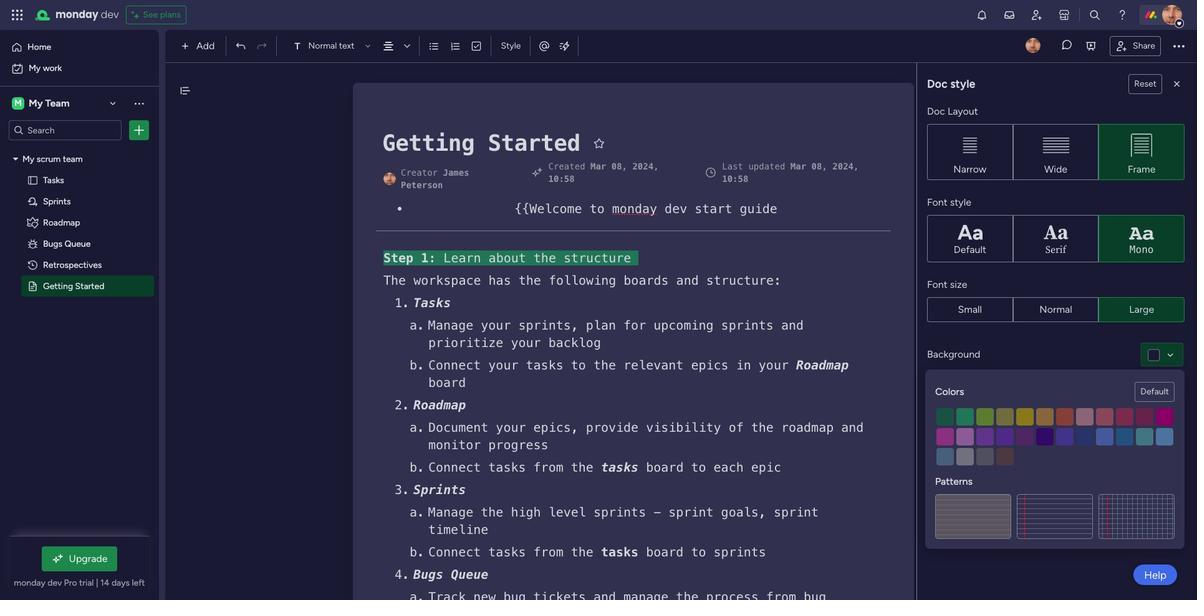 Task type: describe. For each thing, give the bounding box(es) containing it.
update feed image
[[1003, 9, 1016, 21]]

Getting Started field
[[379, 127, 583, 160]]

share
[[1133, 40, 1156, 51]]

1 vertical spatial of
[[971, 475, 980, 487]]

undo ⌘+z image
[[235, 41, 247, 52]]

left
[[132, 578, 145, 589]]

1 image
[[398, 207, 402, 211]]

of inside a . document your epics, provide visibility of the roadmap and monitor progress
[[729, 420, 744, 435]]

large
[[1130, 304, 1154, 316]]

my for my work
[[29, 63, 41, 74]]

monday for monday dev pro trial | 14 days left
[[14, 578, 45, 589]]

from for board to sprints
[[534, 545, 564, 560]]

structure:
[[706, 273, 782, 288]]

font size
[[927, 279, 968, 291]]

font for font size
[[927, 279, 948, 291]]

select product image
[[11, 9, 24, 21]]

mar 08, 2024, 10:58 for last updated
[[722, 162, 859, 184]]

provide
[[586, 420, 639, 435]]

doc for doc layout
[[927, 105, 945, 117]]

to inside b . connect your tasks to the relevant epics in your roadmap board
[[571, 358, 586, 373]]

4
[[395, 568, 402, 582]]

monday dev pro trial | 14 days left
[[14, 578, 145, 589]]

table
[[945, 475, 968, 487]]

3 . sprints
[[395, 483, 466, 498]]

Search in workspace field
[[26, 123, 104, 138]]

getting inside the getting started field
[[382, 130, 475, 156]]

10:58 for created
[[549, 174, 575, 184]]

. for a . document your epics, provide visibility of the roadmap and monitor progress
[[417, 420, 425, 435]]

guide
[[740, 201, 778, 216]]

james peterson image
[[1162, 5, 1182, 25]]

1 on from the top
[[1172, 425, 1185, 437]]

08, for created
[[612, 162, 627, 172]]

2 vertical spatial roadmap
[[413, 398, 466, 413]]

doc info
[[945, 500, 983, 512]]

see
[[143, 9, 158, 20]]

group for font size
[[927, 297, 1185, 322]]

a for a . document your epics, provide visibility of the roadmap and monitor progress
[[410, 420, 417, 435]]

3
[[395, 483, 402, 498]]

notifications image
[[976, 9, 988, 21]]

. for b . connect tasks from the tasks board to sprints
[[417, 545, 425, 560]]

visibility
[[646, 420, 721, 435]]

relevant
[[624, 358, 684, 373]]

off for cover image
[[1121, 425, 1136, 437]]

structure
[[564, 251, 631, 266]]

3 on from the top
[[1172, 475, 1185, 487]]

2 vertical spatial sprints
[[714, 545, 766, 560]]

reset
[[1135, 79, 1157, 89]]

roadmap
[[781, 420, 834, 435]]

the right 'about'
[[534, 251, 556, 266]]

high
[[511, 505, 541, 520]]

bugs queue
[[43, 238, 91, 249]]

epic
[[751, 460, 781, 475]]

layout
[[948, 105, 978, 117]]

public board image for getting started
[[27, 280, 39, 292]]

font for font style
[[927, 196, 948, 208]]

b for b . connect tasks from the tasks board to each epic
[[410, 460, 417, 475]]

about
[[489, 251, 526, 266]]

1 vertical spatial dev
[[665, 201, 687, 216]]

1 vertical spatial tasks
[[413, 296, 451, 311]]

james peterson
[[401, 168, 469, 190]]

workspace image
[[12, 97, 24, 110]]

serif
[[1046, 244, 1067, 256]]

prioritize
[[428, 336, 504, 350]]

last
[[722, 162, 743, 172]]

last updated
[[722, 162, 785, 172]]

a for a . manage the high level sprints - sprint goals, sprint timeline
[[410, 505, 417, 520]]

doc style
[[927, 77, 976, 91]]

upgrade button
[[42, 547, 118, 572]]

b . connect your tasks to the relevant epics in your roadmap board
[[410, 358, 856, 390]]

your for sprints,
[[481, 318, 511, 333]]

mar for created
[[591, 162, 606, 172]]

following
[[549, 273, 616, 288]]

plan
[[586, 318, 616, 333]]

font style
[[927, 196, 972, 208]]

a . manage the high level sprints - sprint goals, sprint timeline
[[410, 505, 826, 538]]

normal text
[[308, 41, 355, 51]]

plans
[[160, 9, 181, 20]]

sprints,
[[519, 318, 579, 333]]

. for 4 . bugs queue
[[402, 568, 410, 582]]

started inside the getting started field
[[488, 130, 580, 156]]

wide button
[[1013, 124, 1099, 180]]

2
[[395, 398, 402, 413]]

monday marketplace image
[[1058, 9, 1071, 21]]

workspace selection element
[[12, 96, 71, 111]]

a . document your epics, provide visibility of the roadmap and monitor progress
[[410, 420, 872, 453]]

1 vertical spatial queue
[[451, 568, 489, 582]]

epics,
[[534, 420, 579, 435]]

share button
[[1110, 36, 1161, 56]]

monitor
[[428, 438, 481, 453]]

tasks down 'high'
[[489, 545, 526, 560]]

colors
[[935, 386, 964, 398]]

1 horizontal spatial default
[[1141, 387, 1169, 397]]

a . manage your sprints, plan for upcoming sprints and prioritize your backlog
[[410, 318, 811, 350]]

narrow
[[954, 163, 987, 175]]

trial
[[79, 578, 94, 589]]

start
[[695, 201, 732, 216]]

4 . bugs queue
[[395, 568, 489, 582]]

cover
[[945, 425, 972, 437]]

and inside a . manage your sprints, plan for upcoming sprints and prioritize your backlog
[[781, 318, 804, 333]]

board activity image
[[1026, 38, 1041, 53]]

the workspace has the following boards and structure:
[[384, 273, 782, 288]]

1 vertical spatial monday
[[612, 201, 657, 216]]

group for doc layout
[[927, 124, 1185, 180]]

mono button
[[1099, 215, 1185, 263]]

1 vertical spatial sprints
[[413, 483, 466, 498]]

epics
[[691, 358, 729, 373]]

b . connect tasks from the tasks board to each epic
[[410, 460, 781, 475]]

in
[[736, 358, 751, 373]]

roadmap inside b . connect your tasks to the relevant epics in your roadmap board
[[796, 358, 849, 373]]

search everything image
[[1089, 9, 1101, 21]]

off for doc info
[[1121, 500, 1136, 512]]

my team
[[29, 97, 70, 109]]

0 vertical spatial default button
[[927, 215, 1013, 263]]

doc layout
[[927, 105, 978, 117]]

. for 3 . sprints
[[402, 483, 410, 498]]

timeline
[[428, 523, 489, 538]]

from for board to each epic
[[534, 460, 564, 475]]

-
[[654, 505, 661, 520]]

. for b . connect your tasks to the relevant epics in your roadmap board
[[417, 358, 425, 373]]

help
[[1145, 569, 1167, 582]]

header
[[928, 400, 962, 412]]

step 1: learn about the structure
[[384, 251, 639, 266]]

b for b . connect tasks from the tasks board to sprints
[[410, 545, 417, 560]]

{{welcome to monday dev start guide
[[515, 201, 778, 216]]

see plans
[[143, 9, 181, 20]]

list box containing my scrum team
[[0, 146, 159, 465]]

doc for doc style
[[927, 77, 948, 91]]

for
[[624, 318, 646, 333]]

your for tasks
[[489, 358, 519, 373]]

serif button
[[1013, 215, 1099, 263]]

4 on from the top
[[1172, 500, 1185, 512]]

public board image for tasks
[[27, 174, 39, 186]]

see plans button
[[126, 6, 186, 24]]

home option
[[7, 37, 152, 57]]

patterns
[[935, 476, 973, 488]]

. for a . manage your sprints, plan for upcoming sprints and prioritize your backlog
[[417, 318, 425, 333]]

2024, for last updated
[[833, 162, 859, 172]]

0 vertical spatial sprints
[[43, 196, 71, 206]]

caret down image
[[13, 154, 18, 163]]

2 sprint from the left
[[774, 505, 819, 520]]

1:
[[421, 251, 436, 266]]

tasks down a . manage the high level sprints - sprint goals, sprint timeline
[[601, 545, 639, 560]]

document
[[428, 420, 489, 435]]

retrospectives
[[43, 259, 102, 270]]

scrum
[[37, 153, 61, 164]]

progress
[[489, 438, 549, 453]]

doc for doc info
[[945, 500, 963, 512]]

options image
[[133, 124, 145, 137]]

small
[[958, 304, 982, 316]]

getting started inside the getting started field
[[382, 130, 580, 156]]

a for a . manage your sprints, plan for upcoming sprints and prioritize your backlog
[[410, 318, 417, 333]]

small button
[[927, 297, 1013, 322]]

work
[[43, 63, 62, 74]]



Task type: vqa. For each thing, say whether or not it's contained in the screenshot.
board within B . CONNECT YOUR TASKS TO THE RELEVANT EPICS IN YOUR ROADMAP BOARD
yes



Task type: locate. For each thing, give the bounding box(es) containing it.
2 vertical spatial my
[[22, 153, 34, 164]]

b . connect tasks from the tasks board to sprints
[[410, 545, 766, 560]]

to
[[590, 201, 605, 216], [571, 358, 586, 373], [691, 460, 706, 475], [691, 545, 706, 560]]

0 horizontal spatial mar 08, 2024, 10:58
[[549, 162, 659, 184]]

tasks down progress
[[489, 460, 526, 475]]

goals,
[[721, 505, 766, 520]]

bugs
[[43, 238, 62, 249], [413, 568, 444, 582]]

1 vertical spatial and
[[781, 318, 804, 333]]

0 horizontal spatial getting
[[43, 281, 73, 291]]

your down the prioritize
[[489, 358, 519, 373]]

connect for b . connect tasks from the tasks board to sprints
[[428, 545, 481, 560]]

invite members image
[[1031, 9, 1043, 21]]

mar
[[591, 162, 606, 172], [791, 162, 806, 172]]

sprint
[[669, 505, 714, 520], [774, 505, 819, 520]]

b up 3 . sprints at left
[[410, 460, 417, 475]]

1 vertical spatial style
[[950, 196, 972, 208]]

1 horizontal spatial 10:58
[[722, 174, 749, 184]]

monday for monday dev
[[56, 7, 98, 22]]

08, up {{welcome to monday dev start guide
[[612, 162, 627, 172]]

10:58 for last updated
[[722, 174, 749, 184]]

2 font from the top
[[927, 279, 948, 291]]

0 horizontal spatial 10:58
[[549, 174, 575, 184]]

bulleted list image
[[429, 41, 440, 52]]

upcoming
[[654, 318, 714, 333]]

2 vertical spatial board
[[646, 545, 684, 560]]

1 horizontal spatial getting started
[[382, 130, 580, 156]]

from
[[534, 460, 564, 475], [534, 545, 564, 560]]

v2 ellipsis image
[[1174, 38, 1185, 54]]

. inside a . manage the high level sprints - sprint goals, sprint timeline
[[417, 505, 425, 520]]

mar for last updated
[[791, 162, 806, 172]]

0 horizontal spatial of
[[729, 420, 744, 435]]

monday up structure
[[612, 201, 657, 216]]

mar 08, 2024, 10:58 for created
[[549, 162, 659, 184]]

workspace options image
[[133, 97, 145, 110]]

1 horizontal spatial bugs
[[413, 568, 444, 582]]

mar down add to favorites image
[[591, 162, 606, 172]]

board up "2 . roadmap"
[[428, 375, 466, 390]]

sprint right -
[[669, 505, 714, 520]]

sprints right 3
[[413, 483, 466, 498]]

tasks
[[43, 175, 64, 185], [413, 296, 451, 311]]

. for 1 . tasks
[[402, 296, 410, 311]]

2 vertical spatial and
[[841, 420, 864, 435]]

0 horizontal spatial and
[[676, 273, 699, 288]]

normal for normal text
[[308, 41, 337, 51]]

mention image
[[539, 40, 551, 52]]

. for 2 . roadmap
[[402, 398, 410, 413]]

dynamic values image
[[558, 40, 571, 52]]

. for b . connect tasks from the tasks board to each epic
[[417, 460, 425, 475]]

. inside b . connect your tasks to the relevant epics in your roadmap board
[[417, 358, 425, 373]]

team
[[63, 153, 83, 164]]

sprints left -
[[594, 505, 646, 520]]

0 horizontal spatial roadmap
[[43, 217, 80, 228]]

narrow button
[[927, 124, 1013, 180]]

from down progress
[[534, 460, 564, 475]]

board inside b . connect your tasks to the relevant epics in your roadmap board
[[428, 375, 466, 390]]

checklist image
[[471, 41, 482, 52]]

1 vertical spatial getting
[[43, 281, 73, 291]]

1 horizontal spatial sprints
[[413, 483, 466, 498]]

a inside a . manage your sprints, plan for upcoming sprints and prioritize your backlog
[[410, 318, 417, 333]]

0 vertical spatial a
[[410, 318, 417, 333]]

mar right updated
[[791, 162, 806, 172]]

getting down retrospectives
[[43, 281, 73, 291]]

manage up timeline
[[428, 505, 474, 520]]

doc left info
[[945, 500, 963, 512]]

connect for b . connect tasks from the tasks board to each epic
[[428, 460, 481, 475]]

0 vertical spatial off
[[1121, 425, 1136, 437]]

2 . roadmap
[[395, 398, 466, 413]]

my inside option
[[29, 63, 41, 74]]

1 horizontal spatial 2024,
[[833, 162, 859, 172]]

2 manage from the top
[[428, 505, 474, 520]]

text
[[339, 41, 355, 51]]

getting started up james
[[382, 130, 580, 156]]

queue up retrospectives
[[65, 238, 91, 249]]

b for b . connect your tasks to the relevant epics in your roadmap board
[[410, 358, 417, 373]]

tasks down workspace
[[413, 296, 451, 311]]

1 mar from the left
[[591, 162, 606, 172]]

tasks down my scrum team
[[43, 175, 64, 185]]

2 horizontal spatial and
[[841, 420, 864, 435]]

image
[[974, 425, 1001, 437]]

2 vertical spatial b
[[410, 545, 417, 560]]

0 vertical spatial of
[[729, 420, 744, 435]]

started
[[488, 130, 580, 156], [75, 281, 104, 291]]

board down a . document your epics, provide visibility of the roadmap and monitor progress on the bottom of the page
[[646, 460, 684, 475]]

mar 08, 2024, 10:58 up the guide
[[722, 162, 859, 184]]

monday dev
[[56, 7, 119, 22]]

board for b . connect tasks from the tasks board to each epic
[[646, 460, 684, 475]]

default
[[954, 244, 987, 256], [1141, 387, 1169, 397]]

1 horizontal spatial roadmap
[[413, 398, 466, 413]]

the inside b . connect your tasks to the relevant epics in your roadmap board
[[594, 358, 616, 373]]

b up "2 . roadmap"
[[410, 358, 417, 373]]

2 off from the top
[[1121, 500, 1136, 512]]

2 connect from the top
[[428, 460, 481, 475]]

boards
[[624, 273, 669, 288]]

large button
[[1099, 297, 1185, 322]]

1 vertical spatial connect
[[428, 460, 481, 475]]

1 horizontal spatial normal
[[1040, 304, 1072, 316]]

backlog
[[549, 336, 601, 350]]

1 sprint from the left
[[669, 505, 714, 520]]

dev for monday dev pro trial | 14 days left
[[48, 578, 62, 589]]

0 vertical spatial group
[[927, 124, 1185, 180]]

2 08, from the left
[[812, 162, 828, 172]]

team
[[45, 97, 70, 109]]

0 vertical spatial queue
[[65, 238, 91, 249]]

2 mar 08, 2024, 10:58 from the left
[[722, 162, 859, 184]]

0 horizontal spatial 2024,
[[633, 162, 659, 172]]

board down -
[[646, 545, 684, 560]]

1 from from the top
[[534, 460, 564, 475]]

sprints inside a . manage the high level sprints - sprint goals, sprint timeline
[[594, 505, 646, 520]]

my for my team
[[29, 97, 43, 109]]

doc up doc layout
[[927, 77, 948, 91]]

the inside a . document your epics, provide visibility of the roadmap and monitor progress
[[751, 420, 774, 435]]

wide
[[1045, 163, 1068, 175]]

1 10:58 from the left
[[549, 174, 575, 184]]

my work
[[29, 63, 62, 74]]

home
[[27, 42, 51, 52]]

0 vertical spatial roadmap
[[43, 217, 80, 228]]

a inside a . document your epics, provide visibility of the roadmap and monitor progress
[[410, 420, 417, 435]]

2 public board image from the top
[[27, 280, 39, 292]]

1 2024, from the left
[[633, 162, 659, 172]]

a
[[410, 318, 417, 333], [410, 420, 417, 435], [410, 505, 417, 520]]

1 connect from the top
[[428, 358, 481, 373]]

0 vertical spatial default
[[954, 244, 987, 256]]

board
[[428, 375, 466, 390], [646, 460, 684, 475], [646, 545, 684, 560]]

bugs up retrospectives
[[43, 238, 62, 249]]

connect
[[428, 358, 481, 373], [428, 460, 481, 475], [428, 545, 481, 560]]

1 mar 08, 2024, 10:58 from the left
[[549, 162, 659, 184]]

my inside "workspace selection" element
[[29, 97, 43, 109]]

0 vertical spatial and
[[676, 273, 699, 288]]

your up the prioritize
[[481, 318, 511, 333]]

connect down the prioritize
[[428, 358, 481, 373]]

started up created
[[488, 130, 580, 156]]

1 vertical spatial default button
[[1135, 382, 1175, 402]]

1 font from the top
[[927, 196, 948, 208]]

normal down serif
[[1040, 304, 1072, 316]]

james
[[443, 168, 469, 178]]

group
[[927, 124, 1185, 180], [927, 297, 1185, 322]]

a down the 1 . tasks
[[410, 318, 417, 333]]

mar 08, 2024, 10:58 down add to favorites image
[[549, 162, 659, 184]]

the down level
[[571, 545, 594, 560]]

content
[[983, 475, 1018, 487]]

2 vertical spatial a
[[410, 505, 417, 520]]

2 from from the top
[[534, 545, 564, 560]]

0 vertical spatial sprints
[[721, 318, 774, 333]]

0 vertical spatial manage
[[428, 318, 474, 333]]

2 on from the top
[[1172, 450, 1185, 462]]

manage for manage the high level sprints - sprint goals, sprint timeline
[[428, 505, 474, 520]]

1 horizontal spatial dev
[[101, 7, 119, 22]]

1 public board image from the top
[[27, 174, 39, 186]]

of right the table
[[971, 475, 980, 487]]

0 vertical spatial dev
[[101, 7, 119, 22]]

1 vertical spatial my
[[29, 97, 43, 109]]

0 horizontal spatial normal
[[308, 41, 337, 51]]

days
[[112, 578, 130, 589]]

default inside serif "group"
[[954, 244, 987, 256]]

. inside a . document your epics, provide visibility of the roadmap and monitor progress
[[417, 420, 425, 435]]

created
[[549, 162, 585, 172]]

your up progress
[[496, 420, 526, 435]]

your for epics,
[[496, 420, 526, 435]]

10:58 down last
[[722, 174, 749, 184]]

tasks down backlog
[[526, 358, 564, 373]]

option
[[0, 147, 159, 150]]

connect inside b . connect your tasks to the relevant epics in your roadmap board
[[428, 358, 481, 373]]

0 horizontal spatial getting started
[[43, 281, 104, 291]]

connect down timeline
[[428, 545, 481, 560]]

home link
[[7, 37, 152, 57]]

my right the workspace image
[[29, 97, 43, 109]]

your down sprints,
[[511, 336, 541, 350]]

add
[[196, 40, 215, 52]]

0 vertical spatial connect
[[428, 358, 481, 373]]

getting started down retrospectives
[[43, 281, 104, 291]]

0 vertical spatial font
[[927, 196, 948, 208]]

normal left text
[[308, 41, 337, 51]]

monday up home link
[[56, 7, 98, 22]]

my right caret down icon at the left of page
[[22, 153, 34, 164]]

style for doc style
[[951, 77, 976, 91]]

the down a . manage your sprints, plan for upcoming sprints and prioritize your backlog on the bottom of page
[[594, 358, 616, 373]]

0 vertical spatial public board image
[[27, 174, 39, 186]]

off
[[1121, 425, 1136, 437], [1121, 500, 1136, 512]]

3 a from the top
[[410, 505, 417, 520]]

list box
[[0, 146, 159, 465]]

my
[[29, 63, 41, 74], [29, 97, 43, 109], [22, 153, 34, 164]]

each
[[714, 460, 744, 475]]

1 vertical spatial off
[[1121, 500, 1136, 512]]

0 vertical spatial normal
[[308, 41, 337, 51]]

0 vertical spatial started
[[488, 130, 580, 156]]

2 b from the top
[[410, 460, 417, 475]]

pro
[[64, 578, 77, 589]]

2 10:58 from the left
[[722, 174, 749, 184]]

learn
[[444, 251, 481, 266]]

1 vertical spatial font
[[927, 279, 948, 291]]

0 horizontal spatial dev
[[48, 578, 62, 589]]

getting started
[[382, 130, 580, 156], [43, 281, 104, 291]]

1 horizontal spatial of
[[971, 475, 980, 487]]

b up 4 . bugs queue
[[410, 545, 417, 560]]

queue inside list box
[[65, 238, 91, 249]]

tasks inside list box
[[43, 175, 64, 185]]

sprints up the in
[[721, 318, 774, 333]]

dev left 'start'
[[665, 201, 687, 216]]

0 horizontal spatial monday
[[14, 578, 45, 589]]

your inside a . document your epics, provide visibility of the roadmap and monitor progress
[[496, 420, 526, 435]]

bugs right 4
[[413, 568, 444, 582]]

b
[[410, 358, 417, 373], [410, 460, 417, 475], [410, 545, 417, 560]]

font down narrow button
[[927, 196, 948, 208]]

sprints down "goals,"
[[714, 545, 766, 560]]

1 08, from the left
[[612, 162, 627, 172]]

0 vertical spatial doc
[[927, 77, 948, 91]]

2 2024, from the left
[[833, 162, 859, 172]]

the left 'high'
[[481, 505, 504, 520]]

manage inside a . manage the high level sprints - sprint goals, sprint timeline
[[428, 505, 474, 520]]

help image
[[1116, 9, 1129, 21]]

my work option
[[7, 59, 152, 79]]

b inside b . connect your tasks to the relevant epics in your roadmap board
[[410, 358, 417, 373]]

0 horizontal spatial bugs
[[43, 238, 62, 249]]

style up layout
[[951, 77, 976, 91]]

sprints inside a . manage your sprints, plan for upcoming sprints and prioritize your backlog
[[721, 318, 774, 333]]

1 horizontal spatial 08,
[[812, 162, 828, 172]]

1 vertical spatial started
[[75, 281, 104, 291]]

08, for last updated
[[812, 162, 828, 172]]

0 horizontal spatial mar
[[591, 162, 606, 172]]

reset button
[[1129, 74, 1162, 94]]

help button
[[1134, 565, 1177, 586]]

add to favorites image
[[593, 137, 605, 149]]

upgrade
[[69, 553, 108, 565]]

of up the each
[[729, 420, 744, 435]]

peterson
[[401, 180, 443, 190]]

1 manage from the top
[[428, 318, 474, 333]]

manage for manage your sprints, plan for upcoming sprints and prioritize your backlog
[[428, 318, 474, 333]]

1 vertical spatial bugs
[[413, 568, 444, 582]]

creator
[[401, 168, 438, 178]]

1 horizontal spatial and
[[781, 318, 804, 333]]

0 horizontal spatial 08,
[[612, 162, 627, 172]]

your right the in
[[759, 358, 789, 373]]

tasks down a . document your epics, provide visibility of the roadmap and monitor progress on the bottom of the page
[[601, 460, 639, 475]]

getting up 'creator'
[[382, 130, 475, 156]]

1 group from the top
[[927, 124, 1185, 180]]

manage inside a . manage your sprints, plan for upcoming sprints and prioritize your backlog
[[428, 318, 474, 333]]

sprints
[[721, 318, 774, 333], [594, 505, 646, 520], [714, 545, 766, 560]]

0 vertical spatial getting
[[382, 130, 475, 156]]

title
[[945, 450, 964, 462]]

my left work
[[29, 63, 41, 74]]

group containing small
[[927, 297, 1185, 322]]

style
[[501, 41, 521, 51]]

0 vertical spatial board
[[428, 375, 466, 390]]

0 vertical spatial from
[[534, 460, 564, 475]]

monday
[[56, 7, 98, 22], [612, 201, 657, 216], [14, 578, 45, 589]]

. for a . manage the high level sprints - sprint goals, sprint timeline
[[417, 505, 425, 520]]

3 connect from the top
[[428, 545, 481, 560]]

doc left layout
[[927, 105, 945, 117]]

normal inside "button"
[[1040, 304, 1072, 316]]

2 a from the top
[[410, 420, 417, 435]]

1 vertical spatial roadmap
[[796, 358, 849, 373]]

started down retrospectives
[[75, 281, 104, 291]]

1 vertical spatial manage
[[428, 505, 474, 520]]

1 vertical spatial normal
[[1040, 304, 1072, 316]]

2 vertical spatial doc
[[945, 500, 963, 512]]

normal for normal
[[1040, 304, 1072, 316]]

font left size
[[927, 279, 948, 291]]

mono
[[1130, 244, 1154, 256]]

sprint right "goals,"
[[774, 505, 819, 520]]

getting inside list box
[[43, 281, 73, 291]]

style for font style
[[950, 196, 972, 208]]

1 horizontal spatial started
[[488, 130, 580, 156]]

manage up the prioritize
[[428, 318, 474, 333]]

your
[[481, 318, 511, 333], [511, 336, 541, 350], [489, 358, 519, 373], [759, 358, 789, 373], [496, 420, 526, 435]]

10:58 down created
[[549, 174, 575, 184]]

a down "2 . roadmap"
[[410, 420, 417, 435]]

1 horizontal spatial queue
[[451, 568, 489, 582]]

the up level
[[571, 460, 594, 475]]

2 group from the top
[[927, 297, 1185, 322]]

the inside a . manage the high level sprints - sprint goals, sprint timeline
[[481, 505, 504, 520]]

a inside a . manage the high level sprints - sprint goals, sprint timeline
[[410, 505, 417, 520]]

font
[[927, 196, 948, 208], [927, 279, 948, 291]]

the
[[534, 251, 556, 266], [519, 273, 541, 288], [594, 358, 616, 373], [751, 420, 774, 435], [571, 460, 594, 475], [481, 505, 504, 520], [571, 545, 594, 560]]

sprints
[[43, 196, 71, 206], [413, 483, 466, 498]]

0 horizontal spatial default button
[[927, 215, 1013, 263]]

bugs inside list box
[[43, 238, 62, 249]]

2 horizontal spatial dev
[[665, 201, 687, 216]]

cover image
[[945, 425, 1001, 437]]

1 vertical spatial public board image
[[27, 280, 39, 292]]

and inside a . document your epics, provide visibility of the roadmap and monitor progress
[[841, 420, 864, 435]]

has
[[489, 273, 511, 288]]

the
[[384, 273, 406, 288]]

table of content
[[945, 475, 1018, 487]]

queue down timeline
[[451, 568, 489, 582]]

button padding image
[[1171, 78, 1184, 90]]

style
[[951, 77, 976, 91], [950, 196, 972, 208]]

public board image
[[27, 174, 39, 186], [27, 280, 39, 292]]

1 vertical spatial from
[[534, 545, 564, 560]]

monday left pro
[[14, 578, 45, 589]]

3 b from the top
[[410, 545, 417, 560]]

0 vertical spatial my
[[29, 63, 41, 74]]

dev left see
[[101, 7, 119, 22]]

size
[[950, 279, 968, 291]]

of
[[729, 420, 744, 435], [971, 475, 980, 487]]

getting
[[382, 130, 475, 156], [43, 281, 73, 291]]

group containing narrow
[[927, 124, 1185, 180]]

connect for b . connect your tasks to the relevant epics in your roadmap board
[[428, 358, 481, 373]]

normal
[[308, 41, 337, 51], [1040, 304, 1072, 316]]

14
[[100, 578, 109, 589]]

board for b . connect tasks from the tasks board to sprints
[[646, 545, 684, 560]]

. inside a . manage your sprints, plan for upcoming sprints and prioritize your backlog
[[417, 318, 425, 333]]

0 vertical spatial b
[[410, 358, 417, 373]]

1 a from the top
[[410, 318, 417, 333]]

started inside list box
[[75, 281, 104, 291]]

connect down monitor
[[428, 460, 481, 475]]

1 vertical spatial default
[[1141, 387, 1169, 397]]

style down narrow
[[950, 196, 972, 208]]

updated
[[749, 162, 785, 172]]

2 vertical spatial monday
[[14, 578, 45, 589]]

0 vertical spatial style
[[951, 77, 976, 91]]

1 horizontal spatial getting
[[382, 130, 475, 156]]

level
[[549, 505, 586, 520]]

0 vertical spatial getting started
[[382, 130, 580, 156]]

roadmap
[[43, 217, 80, 228], [796, 358, 849, 373], [413, 398, 466, 413]]

1 off from the top
[[1121, 425, 1136, 437]]

0 horizontal spatial default
[[954, 244, 987, 256]]

08, right updated
[[812, 162, 828, 172]]

1 vertical spatial board
[[646, 460, 684, 475]]

1 vertical spatial doc
[[927, 105, 945, 117]]

|
[[96, 578, 98, 589]]

background
[[927, 349, 981, 360]]

1 vertical spatial sprints
[[594, 505, 646, 520]]

sprints down my scrum team
[[43, 196, 71, 206]]

2 vertical spatial dev
[[48, 578, 62, 589]]

1 horizontal spatial default button
[[1135, 382, 1175, 402]]

2 mar from the left
[[791, 162, 806, 172]]

dev left pro
[[48, 578, 62, 589]]

0 horizontal spatial sprints
[[43, 196, 71, 206]]

a down 3 . sprints at left
[[410, 505, 417, 520]]

1 horizontal spatial mar 08, 2024, 10:58
[[722, 162, 859, 184]]

serif group
[[927, 215, 1185, 263]]

0 horizontal spatial started
[[75, 281, 104, 291]]

the down step 1: learn about the structure
[[519, 273, 541, 288]]

1 vertical spatial getting started
[[43, 281, 104, 291]]

1 vertical spatial b
[[410, 460, 417, 475]]

my work link
[[7, 59, 152, 79]]

from down level
[[534, 545, 564, 560]]

1
[[395, 296, 402, 311]]

0 vertical spatial tasks
[[43, 175, 64, 185]]

tasks inside b . connect your tasks to the relevant epics in your roadmap board
[[526, 358, 564, 373]]

1 b from the top
[[410, 358, 417, 373]]

dev for monday dev
[[101, 7, 119, 22]]

2 horizontal spatial roadmap
[[796, 358, 849, 373]]

numbered list image
[[450, 41, 461, 52]]

the up epic
[[751, 420, 774, 435]]

style button
[[495, 36, 527, 57]]

2024, for created
[[633, 162, 659, 172]]

getting started inside list box
[[43, 281, 104, 291]]

my for my scrum team
[[22, 153, 34, 164]]



